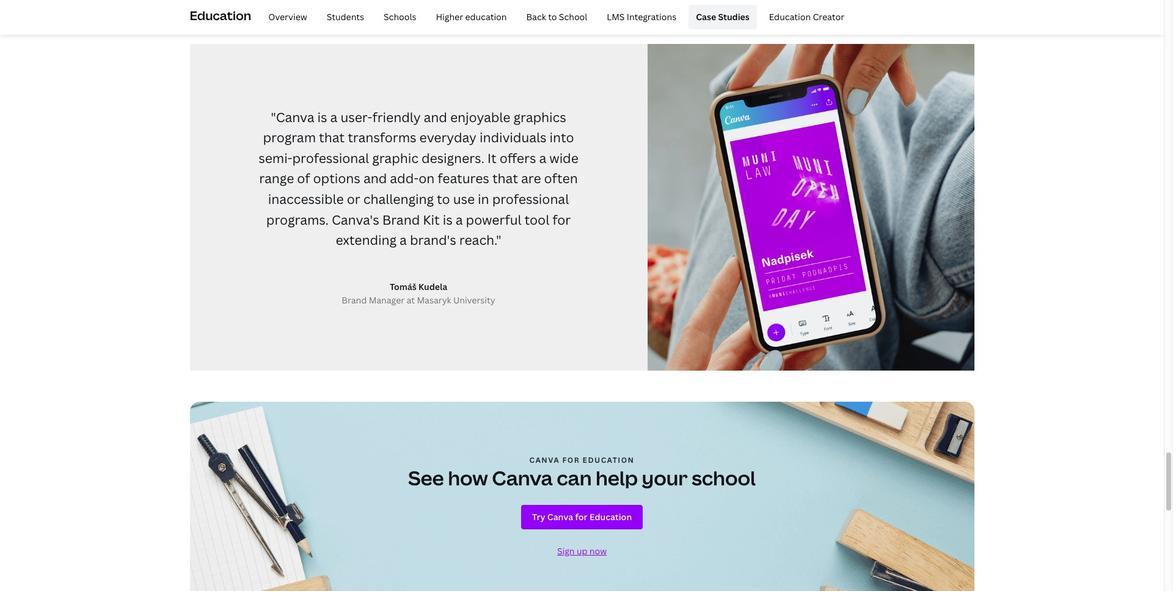 Task type: vqa. For each thing, say whether or not it's contained in the screenshot.
topmost seasoning
no



Task type: locate. For each thing, give the bounding box(es) containing it.
university left expedite
[[278, 2, 314, 13]]

1 horizontal spatial professional
[[492, 191, 569, 208]]

a
[[330, 109, 338, 126], [539, 150, 546, 167], [456, 211, 463, 228], [400, 232, 407, 249]]

expedite
[[316, 2, 347, 13]]

menu bar
[[256, 5, 852, 29]]

case studies
[[696, 11, 750, 22]]

brand inside tomáš kudela brand manager at masaryk university
[[342, 295, 367, 306]]

to inside "canva is a user-friendly and enjoyable graphics program that transforms everyday individuals into semi-professional graphic designers. it offers a wide range of options and add-on features that are often inaccessible or challenging to use in professional programs. canva's brand kit is a powerful tool for extending a brand's reach."
[[437, 191, 450, 208]]

schools
[[384, 11, 416, 22]]

0 vertical spatial brand
[[382, 211, 420, 228]]

1 horizontal spatial university
[[453, 295, 495, 306]]

and down the graphic
[[364, 170, 387, 187]]

0 horizontal spatial that
[[319, 129, 345, 146]]

is right kit
[[443, 211, 453, 228]]

brand down challenging on the left
[[382, 211, 420, 228]]

or
[[347, 191, 360, 208]]

it
[[488, 150, 497, 167]]

1 vertical spatial brand
[[342, 295, 367, 306]]

range
[[259, 170, 294, 187]]

and left enable
[[386, 2, 400, 13]]

sign up now link
[[557, 546, 607, 557]]

masaryk
[[247, 2, 276, 13], [417, 295, 451, 306]]

brand left manager
[[342, 295, 367, 306]]

canva left can
[[492, 465, 553, 491]]

students
[[327, 11, 364, 22]]

university down reach." in the top left of the page
[[453, 295, 495, 306]]

manager
[[369, 295, 405, 306]]

that down user-
[[319, 129, 345, 146]]

wide
[[550, 150, 579, 167]]

canva inside canva for education see how canva can help your school
[[492, 465, 553, 491]]

to left the use at the left of page
[[437, 191, 450, 208]]

enable
[[401, 2, 425, 13]]

that
[[319, 129, 345, 146], [492, 170, 518, 187]]

1 vertical spatial professional
[[492, 191, 569, 208]]

1 horizontal spatial brand
[[382, 211, 420, 228]]

everyday
[[420, 129, 477, 146]]

professional up options
[[292, 150, 369, 167]]

"canva is a user-friendly and enjoyable graphics program that transforms everyday individuals into semi-professional graphic designers. it offers a wide range of options and add-on features that are often inaccessible or challenging to use in professional programs. canva's brand kit is a powerful tool for extending a brand's reach."
[[259, 109, 579, 249]]

0 horizontal spatial professional
[[292, 150, 369, 167]]

your
[[642, 465, 688, 491]]

0 vertical spatial masaryk
[[247, 2, 276, 13]]

1 horizontal spatial education
[[769, 11, 811, 22]]

education
[[190, 7, 251, 24], [769, 11, 811, 22]]

lms integrations
[[607, 11, 677, 22]]

higher education
[[436, 11, 507, 22]]

that down "offers"
[[492, 170, 518, 187]]

professional down are
[[492, 191, 569, 208]]

integrations
[[627, 11, 677, 22]]

semi-
[[259, 150, 292, 167]]

user-
[[341, 109, 372, 126]]

inaccessible
[[268, 191, 344, 208]]

to
[[548, 11, 557, 22], [437, 191, 450, 208]]

is right "canva
[[317, 109, 327, 126]]

0 horizontal spatial university
[[278, 2, 314, 13]]

tool
[[525, 211, 549, 228]]

help
[[596, 465, 638, 491]]

brand's
[[410, 232, 456, 249]]

for
[[553, 211, 571, 228]]

0 vertical spatial canva
[[197, 2, 219, 13]]

education for education
[[190, 7, 251, 24]]

0 horizontal spatial to
[[437, 191, 450, 208]]

1 vertical spatial and
[[424, 109, 447, 126]]

0 horizontal spatial masaryk
[[247, 2, 276, 13]]

can
[[557, 465, 592, 491]]

and up everyday
[[424, 109, 447, 126]]

masaryk right helped
[[247, 2, 276, 13]]

of
[[297, 170, 310, 187]]

helped
[[221, 2, 245, 13]]

back to school link
[[519, 5, 595, 29]]

1 horizontal spatial masaryk
[[417, 295, 451, 306]]

school
[[559, 11, 587, 22]]

a left user-
[[330, 109, 338, 126]]

0 vertical spatial and
[[386, 2, 400, 13]]

in
[[478, 191, 489, 208]]

0 horizontal spatial education
[[190, 7, 251, 24]]

0 horizontal spatial brand
[[342, 295, 367, 306]]

brand
[[382, 211, 420, 228], [342, 295, 367, 306]]

programs.
[[266, 211, 329, 228]]

options
[[313, 170, 360, 187]]

higher
[[436, 11, 463, 22]]

1 vertical spatial that
[[492, 170, 518, 187]]

0 vertical spatial to
[[548, 11, 557, 22]]

a left brand's
[[400, 232, 407, 249]]

graphics
[[514, 109, 566, 126]]

education inside menu bar
[[769, 11, 811, 22]]

add-
[[390, 170, 419, 187]]

back to school
[[526, 11, 587, 22]]

canva
[[530, 455, 560, 466]]

masaryk down kudela
[[417, 295, 451, 306]]

1 horizontal spatial canva
[[492, 465, 553, 491]]

kit
[[423, 211, 440, 228]]

1 vertical spatial to
[[437, 191, 450, 208]]

and
[[386, 2, 400, 13], [424, 109, 447, 126], [364, 170, 387, 187]]

canva's
[[332, 211, 379, 228]]

1 horizontal spatial that
[[492, 170, 518, 187]]

1 horizontal spatial is
[[443, 211, 453, 228]]

is
[[317, 109, 327, 126], [443, 211, 453, 228]]

1 vertical spatial canva
[[492, 465, 553, 491]]

canva left helped
[[197, 2, 219, 13]]

case studies link
[[689, 5, 757, 29]]

back
[[526, 11, 546, 22]]

1 vertical spatial masaryk
[[417, 295, 451, 306]]

sign
[[557, 546, 575, 557]]

program
[[263, 129, 316, 146]]

1 horizontal spatial to
[[548, 11, 557, 22]]

1 vertical spatial is
[[443, 211, 453, 228]]

1 vertical spatial university
[[453, 295, 495, 306]]

canva
[[197, 2, 219, 13], [492, 465, 553, 491]]

to right back
[[548, 11, 557, 22]]

professional
[[292, 150, 369, 167], [492, 191, 569, 208]]

0 vertical spatial is
[[317, 109, 327, 126]]



Task type: describe. For each thing, give the bounding box(es) containing it.
a left wide
[[539, 150, 546, 167]]

kudela
[[419, 281, 447, 293]]

education for education creator
[[769, 11, 811, 22]]

across
[[494, 2, 517, 13]]

features
[[438, 170, 489, 187]]

see
[[408, 465, 444, 491]]

enjoyable
[[450, 109, 511, 126]]

designers.
[[422, 150, 484, 167]]

up
[[577, 546, 588, 557]]

individuals
[[480, 129, 547, 146]]

reach."
[[459, 232, 501, 249]]

0 horizontal spatial canva
[[197, 2, 219, 13]]

overview
[[268, 11, 307, 22]]

canva for education see how canva can help your school
[[408, 455, 756, 491]]

offers
[[500, 150, 536, 167]]

tomáš kudela brand manager at masaryk university
[[342, 281, 495, 306]]

schools link
[[376, 5, 424, 29]]

transforms
[[348, 129, 416, 146]]

menu bar containing overview
[[256, 5, 852, 29]]

are
[[521, 170, 541, 187]]

0 vertical spatial that
[[319, 129, 345, 146]]

education
[[465, 11, 507, 22]]

challenging
[[363, 191, 434, 208]]

use
[[453, 191, 475, 208]]

students link
[[319, 5, 372, 29]]

education creator link
[[762, 5, 852, 29]]

graphic
[[372, 150, 419, 167]]

education
[[583, 455, 635, 466]]

often
[[544, 170, 578, 187]]

a down the use at the left of page
[[456, 211, 463, 228]]

studies
[[718, 11, 750, 22]]

into
[[550, 129, 574, 146]]

0 vertical spatial professional
[[292, 150, 369, 167]]

tomáš
[[390, 281, 417, 293]]

case
[[696, 11, 716, 22]]

how
[[448, 465, 488, 491]]

creator
[[813, 11, 845, 22]]

lms
[[607, 11, 625, 22]]

consistency
[[450, 2, 492, 13]]

extending
[[336, 232, 397, 249]]

brand
[[427, 2, 448, 13]]

education creator
[[769, 11, 845, 22]]

masaryk inside tomáš kudela brand manager at masaryk university
[[417, 295, 451, 306]]

workflows
[[348, 2, 384, 13]]

0 vertical spatial university
[[278, 2, 314, 13]]

lms integrations link
[[600, 5, 684, 29]]

0 horizontal spatial is
[[317, 109, 327, 126]]

powerful
[[466, 211, 522, 228]]

friendly
[[372, 109, 421, 126]]

"canva
[[271, 109, 314, 126]]

higher education link
[[429, 5, 514, 29]]

canva helped masaryk university expedite workflows and enable brand consistency across faculties.
[[197, 2, 551, 13]]

on
[[419, 170, 435, 187]]

university inside tomáš kudela brand manager at masaryk university
[[453, 295, 495, 306]]

faculties.
[[519, 2, 551, 13]]

brand inside "canva is a user-friendly and enjoyable graphics program that transforms everyday individuals into semi-professional graphic designers. it offers a wide range of options and add-on features that are often inaccessible or challenging to use in professional programs. canva's brand kit is a powerful tool for extending a brand's reach."
[[382, 211, 420, 228]]

2 vertical spatial and
[[364, 170, 387, 187]]

sign up now
[[557, 546, 607, 557]]

at
[[407, 295, 415, 306]]

overview link
[[261, 5, 315, 29]]

for
[[563, 455, 580, 466]]

school
[[692, 465, 756, 491]]

now
[[590, 546, 607, 557]]



